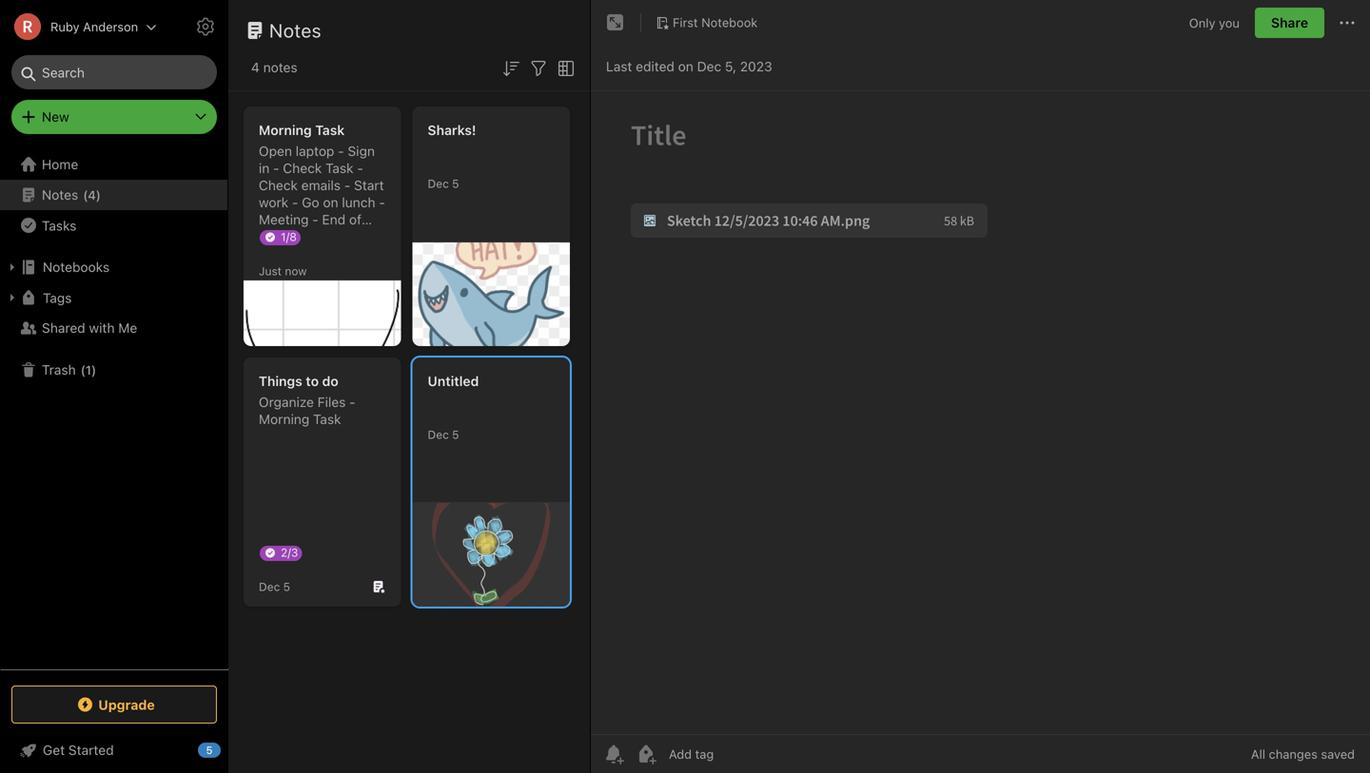 Task type: describe. For each thing, give the bounding box(es) containing it.
ruby anderson
[[50, 20, 138, 34]]

sign
[[348, 143, 375, 159]]

add tag image
[[635, 743, 657, 766]]

edited
[[636, 59, 674, 74]]

1 vertical spatial check
[[259, 177, 298, 193]]

just now
[[259, 264, 307, 278]]

first notebook button
[[649, 10, 764, 36]]

0 vertical spatial task
[[315, 122, 345, 138]]

to
[[306, 373, 319, 389]]

first
[[673, 15, 698, 30]]

share
[[1271, 15, 1308, 30]]

meeting
[[259, 212, 309, 227]]

Add tag field
[[667, 746, 810, 763]]

now
[[285, 264, 307, 278]]

end
[[322, 212, 345, 227]]

( for notes
[[83, 188, 88, 202]]

Add filters field
[[527, 55, 550, 80]]

you
[[1219, 15, 1240, 30]]

Note Editor text field
[[591, 91, 1370, 734]]

dec 5 for sharks!
[[428, 177, 459, 190]]

thumbnail image for morning task open laptop - sign in - check task - check emails - start work - go on lunch - meeting - end of day
[[412, 243, 570, 346]]

tasks
[[42, 218, 76, 233]]

notes for notes ( 4 )
[[42, 187, 78, 203]]

5,
[[725, 59, 736, 74]]

( for trash
[[81, 363, 85, 377]]

1
[[85, 363, 91, 377]]

expand tags image
[[5, 290, 20, 305]]

go
[[302, 195, 319, 210]]

changes
[[1269, 747, 1318, 762]]

click to collapse image
[[221, 738, 235, 761]]

Sort options field
[[499, 55, 522, 80]]

morning inside things to do organize files - morning task
[[259, 411, 309, 427]]

shared with me
[[42, 320, 137, 336]]

of
[[349, 212, 361, 227]]

note window element
[[591, 0, 1370, 773]]

morning inside morning task open laptop - sign in - check task - check emails - start work - go on lunch - meeting - end of day
[[259, 122, 312, 138]]

shared
[[42, 320, 85, 336]]

saved
[[1321, 747, 1355, 762]]

emails
[[301, 177, 341, 193]]

notes
[[263, 59, 297, 75]]

last
[[606, 59, 632, 74]]

add filters image
[[527, 57, 550, 80]]

things
[[259, 373, 302, 389]]

get started
[[43, 743, 114, 758]]

work
[[259, 195, 288, 210]]

expand notebooks image
[[5, 260, 20, 275]]

Search text field
[[25, 55, 204, 89]]

- down sign
[[357, 160, 363, 176]]

- left sign
[[338, 143, 344, 159]]

anderson
[[83, 20, 138, 34]]

) for notes
[[96, 188, 101, 202]]

dec 5 for untitled
[[428, 428, 459, 441]]

all changes saved
[[1251, 747, 1355, 762]]

task inside things to do organize files - morning task
[[313, 411, 341, 427]]

2023
[[740, 59, 772, 74]]

notebook
[[701, 15, 758, 30]]

1 vertical spatial task
[[325, 160, 354, 176]]

on inside note window element
[[678, 59, 693, 74]]

home
[[42, 157, 78, 172]]

- right in
[[273, 160, 279, 176]]

day
[[259, 229, 281, 245]]

4 notes
[[251, 59, 297, 75]]

shared with me link
[[0, 313, 227, 343]]

new button
[[11, 100, 217, 134]]

just
[[259, 264, 282, 278]]

upgrade
[[98, 697, 155, 713]]

with
[[89, 320, 115, 336]]

all
[[1251, 747, 1265, 762]]

upgrade button
[[11, 686, 217, 724]]

Account field
[[0, 8, 157, 46]]

trash ( 1 )
[[42, 362, 96, 378]]



Task type: vqa. For each thing, say whether or not it's contained in the screenshot.
'on' to the left
yes



Task type: locate. For each thing, give the bounding box(es) containing it.
more actions image
[[1336, 11, 1359, 34]]

) for trash
[[91, 363, 96, 377]]

on right edited at top left
[[678, 59, 693, 74]]

dec 5 down sharks! at the top left of the page
[[428, 177, 459, 190]]

0 vertical spatial check
[[283, 160, 322, 176]]

morning task open laptop - sign in - check task - check emails - start work - go on lunch - meeting - end of day
[[259, 122, 385, 245]]

1 vertical spatial dec 5
[[428, 428, 459, 441]]

(
[[83, 188, 88, 202], [81, 363, 85, 377]]

task
[[315, 122, 345, 138], [325, 160, 354, 176], [313, 411, 341, 427]]

home link
[[0, 149, 228, 180]]

things to do organize files - morning task
[[259, 373, 355, 427]]

organize
[[259, 394, 314, 410]]

dec
[[697, 59, 721, 74], [428, 177, 449, 190], [428, 428, 449, 441], [259, 580, 280, 594]]

( down home link
[[83, 188, 88, 202]]

0 vertical spatial morning
[[259, 122, 312, 138]]

on
[[678, 59, 693, 74], [323, 195, 338, 210]]

only you
[[1189, 15, 1240, 30]]

notes for notes
[[269, 19, 322, 41]]

) inside trash ( 1 )
[[91, 363, 96, 377]]

check up work
[[259, 177, 298, 193]]

check down laptop
[[283, 160, 322, 176]]

notebooks link
[[0, 252, 227, 283]]

tags
[[43, 290, 72, 306]]

task down "files" at left bottom
[[313, 411, 341, 427]]

share button
[[1255, 8, 1324, 38]]

me
[[118, 320, 137, 336]]

( right trash
[[81, 363, 85, 377]]

on inside morning task open laptop - sign in - check task - check emails - start work - go on lunch - meeting - end of day
[[323, 195, 338, 210]]

1 vertical spatial morning
[[259, 411, 309, 427]]

do
[[322, 373, 338, 389]]

2/3
[[281, 546, 298, 559]]

5 down sharks! at the top left of the page
[[452, 177, 459, 190]]

Help and Learning task checklist field
[[0, 735, 228, 766]]

morning up open
[[259, 122, 312, 138]]

1 vertical spatial (
[[81, 363, 85, 377]]

1 vertical spatial 4
[[88, 188, 96, 202]]

0 vertical spatial 4
[[251, 59, 260, 75]]

trash
[[42, 362, 76, 378]]

None search field
[[25, 55, 204, 89]]

get
[[43, 743, 65, 758]]

- down start
[[379, 195, 385, 210]]

5 down untitled
[[452, 428, 459, 441]]

- inside things to do organize files - morning task
[[349, 394, 355, 410]]

settings image
[[194, 15, 217, 38]]

-
[[338, 143, 344, 159], [273, 160, 279, 176], [357, 160, 363, 176], [344, 177, 350, 193], [292, 195, 298, 210], [379, 195, 385, 210], [312, 212, 318, 227], [349, 394, 355, 410]]

only
[[1189, 15, 1215, 30]]

notebooks
[[43, 259, 109, 275]]

expand note image
[[604, 11, 627, 34]]

task up emails
[[325, 160, 354, 176]]

( inside trash ( 1 )
[[81, 363, 85, 377]]

4
[[251, 59, 260, 75], [88, 188, 96, 202]]

) inside notes ( 4 )
[[96, 188, 101, 202]]

notes ( 4 )
[[42, 187, 101, 203]]

laptop
[[296, 143, 334, 159]]

tags button
[[0, 283, 227, 313]]

5 left click to collapse icon
[[206, 744, 213, 757]]

thumbnail image for things to do organize files - morning task
[[412, 503, 570, 607]]

1 vertical spatial notes
[[42, 187, 78, 203]]

4 inside notes ( 4 )
[[88, 188, 96, 202]]

sharks!
[[428, 122, 476, 138]]

- right "files" at left bottom
[[349, 394, 355, 410]]

) right trash
[[91, 363, 96, 377]]

tasks button
[[0, 210, 227, 241]]

dec 5
[[428, 177, 459, 190], [428, 428, 459, 441], [259, 580, 290, 594]]

started
[[68, 743, 114, 758]]

4 down home link
[[88, 188, 96, 202]]

0 vertical spatial on
[[678, 59, 693, 74]]

5
[[452, 177, 459, 190], [452, 428, 459, 441], [283, 580, 290, 594], [206, 744, 213, 757]]

2 vertical spatial task
[[313, 411, 341, 427]]

0 horizontal spatial 4
[[88, 188, 96, 202]]

on up end
[[323, 195, 338, 210]]

1 horizontal spatial notes
[[269, 19, 322, 41]]

notes up notes on the left top of page
[[269, 19, 322, 41]]

- left go
[[292, 195, 298, 210]]

1 vertical spatial )
[[91, 363, 96, 377]]

files
[[318, 394, 346, 410]]

0 horizontal spatial on
[[323, 195, 338, 210]]

)
[[96, 188, 101, 202], [91, 363, 96, 377]]

ruby
[[50, 20, 80, 34]]

1 horizontal spatial on
[[678, 59, 693, 74]]

0 vertical spatial )
[[96, 188, 101, 202]]

notes
[[269, 19, 322, 41], [42, 187, 78, 203]]

in
[[259, 160, 270, 176]]

notes down home
[[42, 187, 78, 203]]

tree containing home
[[0, 149, 228, 669]]

add a reminder image
[[602, 743, 625, 766]]

- up the lunch
[[344, 177, 350, 193]]

last edited on dec 5, 2023
[[606, 59, 772, 74]]

More actions field
[[1336, 8, 1359, 38]]

open
[[259, 143, 292, 159]]

4 left notes on the left top of page
[[251, 59, 260, 75]]

View options field
[[550, 55, 577, 80]]

dec 5 down untitled
[[428, 428, 459, 441]]

0 horizontal spatial notes
[[42, 187, 78, 203]]

1 morning from the top
[[259, 122, 312, 138]]

tree
[[0, 149, 228, 669]]

check
[[283, 160, 322, 176], [259, 177, 298, 193]]

5 inside "help and learning task checklist" field
[[206, 744, 213, 757]]

0 vertical spatial (
[[83, 188, 88, 202]]

morning
[[259, 122, 312, 138], [259, 411, 309, 427]]

untitled
[[428, 373, 479, 389]]

( inside notes ( 4 )
[[83, 188, 88, 202]]

start
[[354, 177, 384, 193]]

2 vertical spatial dec 5
[[259, 580, 290, 594]]

2 morning from the top
[[259, 411, 309, 427]]

task up laptop
[[315, 122, 345, 138]]

1 vertical spatial on
[[323, 195, 338, 210]]

1 horizontal spatial 4
[[251, 59, 260, 75]]

1/8
[[281, 230, 297, 244]]

new
[[42, 109, 69, 125]]

dec inside note window element
[[697, 59, 721, 74]]

) down home link
[[96, 188, 101, 202]]

0 vertical spatial notes
[[269, 19, 322, 41]]

0 vertical spatial dec 5
[[428, 177, 459, 190]]

thumbnail image
[[412, 243, 570, 346], [244, 281, 401, 346], [412, 503, 570, 607]]

lunch
[[342, 195, 375, 210]]

dec 5 down 2/3
[[259, 580, 290, 594]]

- down go
[[312, 212, 318, 227]]

first notebook
[[673, 15, 758, 30]]

5 down 2/3
[[283, 580, 290, 594]]

morning down organize
[[259, 411, 309, 427]]



